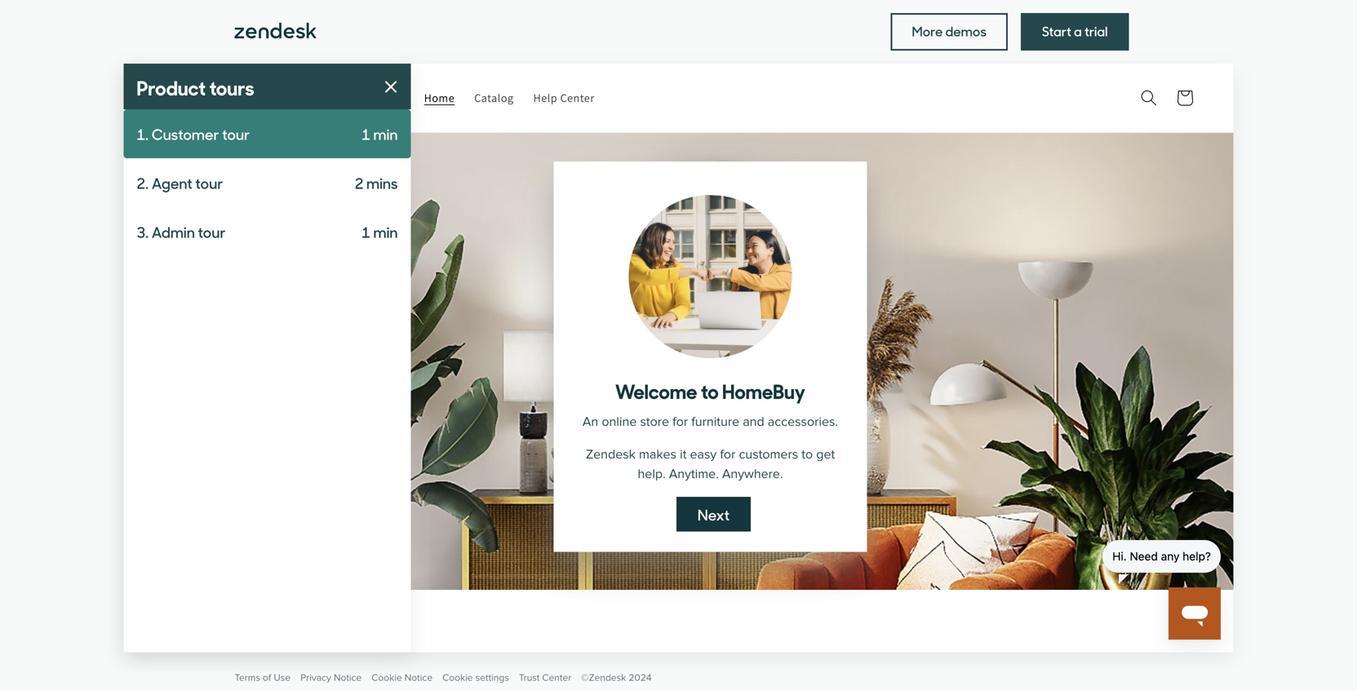 Task type: vqa. For each thing, say whether or not it's contained in the screenshot.
Use
yes



Task type: locate. For each thing, give the bounding box(es) containing it.
2 for 2 . agent tour
[[137, 172, 145, 193]]

1 down 2 mins
[[362, 221, 371, 242]]

cookie left settings
[[443, 672, 473, 684]]

min down close side menu icon
[[373, 123, 398, 144]]

cookie settings link
[[443, 672, 509, 684]]

. left customer
[[145, 123, 148, 144]]

cookie settings
[[443, 672, 509, 684]]

1 up 2 mins
[[362, 123, 371, 144]]

1 horizontal spatial notice
[[405, 672, 433, 684]]

.
[[145, 123, 148, 144], [145, 172, 148, 193], [145, 221, 148, 242]]

1 horizontal spatial 2
[[355, 172, 364, 193]]

1 min down close side menu icon
[[362, 123, 398, 144]]

2 vertical spatial .
[[145, 221, 148, 242]]

tour for agent tour
[[195, 172, 223, 193]]

mins
[[366, 172, 398, 193]]

1 cookie from the left
[[372, 672, 402, 684]]

settings
[[476, 672, 509, 684]]

1 1 min from the top
[[362, 123, 398, 144]]

1 min for admin tour
[[362, 221, 398, 242]]

start a trial link
[[1021, 13, 1129, 51]]

2 1 min from the top
[[362, 221, 398, 242]]

3
[[137, 221, 145, 242]]

cookie right privacy notice link
[[372, 672, 402, 684]]

2 vertical spatial tour
[[198, 221, 226, 242]]

1 horizontal spatial cookie
[[443, 672, 473, 684]]

2 notice from the left
[[405, 672, 433, 684]]

1 vertical spatial tour
[[195, 172, 223, 193]]

2
[[137, 172, 145, 193], [355, 172, 364, 193]]

2 left agent
[[137, 172, 145, 193]]

. for 3
[[145, 221, 148, 242]]

min
[[373, 123, 398, 144], [373, 221, 398, 242]]

notice right privacy
[[334, 672, 362, 684]]

0 vertical spatial .
[[145, 123, 148, 144]]

min down mins
[[373, 221, 398, 242]]

tour right agent
[[195, 172, 223, 193]]

1 left customer
[[137, 123, 145, 144]]

1 vertical spatial 1 min
[[362, 221, 398, 242]]

0 vertical spatial tour
[[222, 123, 250, 144]]

3 . from the top
[[145, 221, 148, 242]]

tour right admin
[[198, 221, 226, 242]]

tour for admin tour
[[198, 221, 226, 242]]

notice for privacy notice
[[334, 672, 362, 684]]

notice
[[334, 672, 362, 684], [405, 672, 433, 684]]

0 horizontal spatial cookie
[[372, 672, 402, 684]]

cookie
[[372, 672, 402, 684], [443, 672, 473, 684]]

product tours
[[137, 72, 254, 101]]

2 2 from the left
[[355, 172, 364, 193]]

1 . customer tour
[[137, 123, 250, 144]]

customer
[[152, 123, 219, 144]]

1 min
[[362, 123, 398, 144], [362, 221, 398, 242]]

1 for 3 . admin tour
[[362, 221, 371, 242]]

0 vertical spatial min
[[373, 123, 398, 144]]

0 horizontal spatial 2
[[137, 172, 145, 193]]

1 notice from the left
[[334, 672, 362, 684]]

1
[[137, 123, 145, 144], [362, 123, 371, 144], [362, 221, 371, 242]]

2024
[[629, 672, 652, 684]]

. left agent
[[145, 172, 148, 193]]

. for 2
[[145, 172, 148, 193]]

cookie for cookie settings
[[443, 672, 473, 684]]

start
[[1042, 22, 1072, 40]]

terms of use link
[[235, 672, 291, 684]]

0 horizontal spatial notice
[[334, 672, 362, 684]]

notice left cookie settings link
[[405, 672, 433, 684]]

1 min down mins
[[362, 221, 398, 242]]

tours
[[209, 72, 254, 101]]

2 . from the top
[[145, 172, 148, 193]]

min for 3 . admin tour
[[373, 221, 398, 242]]

terms of use
[[235, 672, 291, 684]]

2 for 2 mins
[[355, 172, 364, 193]]

1 min for customer tour
[[362, 123, 398, 144]]

2 min from the top
[[373, 221, 398, 242]]

center
[[542, 672, 572, 684]]

1 vertical spatial .
[[145, 172, 148, 193]]

1 2 from the left
[[137, 172, 145, 193]]

1 min from the top
[[373, 123, 398, 144]]

cookie notice link
[[372, 672, 433, 684]]

. left admin
[[145, 221, 148, 242]]

agent
[[152, 172, 192, 193]]

demos
[[946, 22, 987, 40]]

trust center
[[519, 672, 572, 684]]

2 cookie from the left
[[443, 672, 473, 684]]

more demos
[[912, 22, 987, 40]]

tour
[[222, 123, 250, 144], [195, 172, 223, 193], [198, 221, 226, 242]]

2 left mins
[[355, 172, 364, 193]]

privacy notice
[[301, 672, 362, 684]]

tour down tours
[[222, 123, 250, 144]]

0 vertical spatial 1 min
[[362, 123, 398, 144]]

1 vertical spatial min
[[373, 221, 398, 242]]

1 . from the top
[[145, 123, 148, 144]]

legal-footer element
[[235, 672, 1123, 684]]



Task type: describe. For each thing, give the bounding box(es) containing it.
more
[[912, 22, 943, 40]]

privacy notice link
[[301, 672, 362, 684]]

min for 1 . customer tour
[[373, 123, 398, 144]]

zendesk image
[[235, 22, 316, 39]]

trust center link
[[519, 672, 572, 684]]

©zendesk 2024
[[581, 672, 652, 684]]

more demos link
[[891, 13, 1008, 51]]

admin
[[152, 221, 195, 242]]

2 . agent tour
[[137, 172, 223, 193]]

close side menu image
[[384, 80, 398, 93]]

©zendesk 2024 link
[[581, 672, 652, 684]]

tour for customer tour
[[222, 123, 250, 144]]

start a trial
[[1042, 22, 1108, 40]]

2 mins
[[355, 172, 398, 193]]

use
[[274, 672, 291, 684]]

©zendesk
[[581, 672, 626, 684]]

trust
[[519, 672, 540, 684]]

product
[[137, 72, 206, 101]]

notice for cookie notice
[[405, 672, 433, 684]]

trial
[[1085, 22, 1108, 40]]

a
[[1074, 22, 1082, 40]]

3 . admin tour
[[137, 221, 226, 242]]

privacy
[[301, 672, 331, 684]]

cookie notice
[[372, 672, 433, 684]]

cookie for cookie notice
[[372, 672, 402, 684]]

1 for 1 . customer tour
[[362, 123, 371, 144]]

of
[[263, 672, 271, 684]]

terms
[[235, 672, 260, 684]]

. for 1
[[145, 123, 148, 144]]



